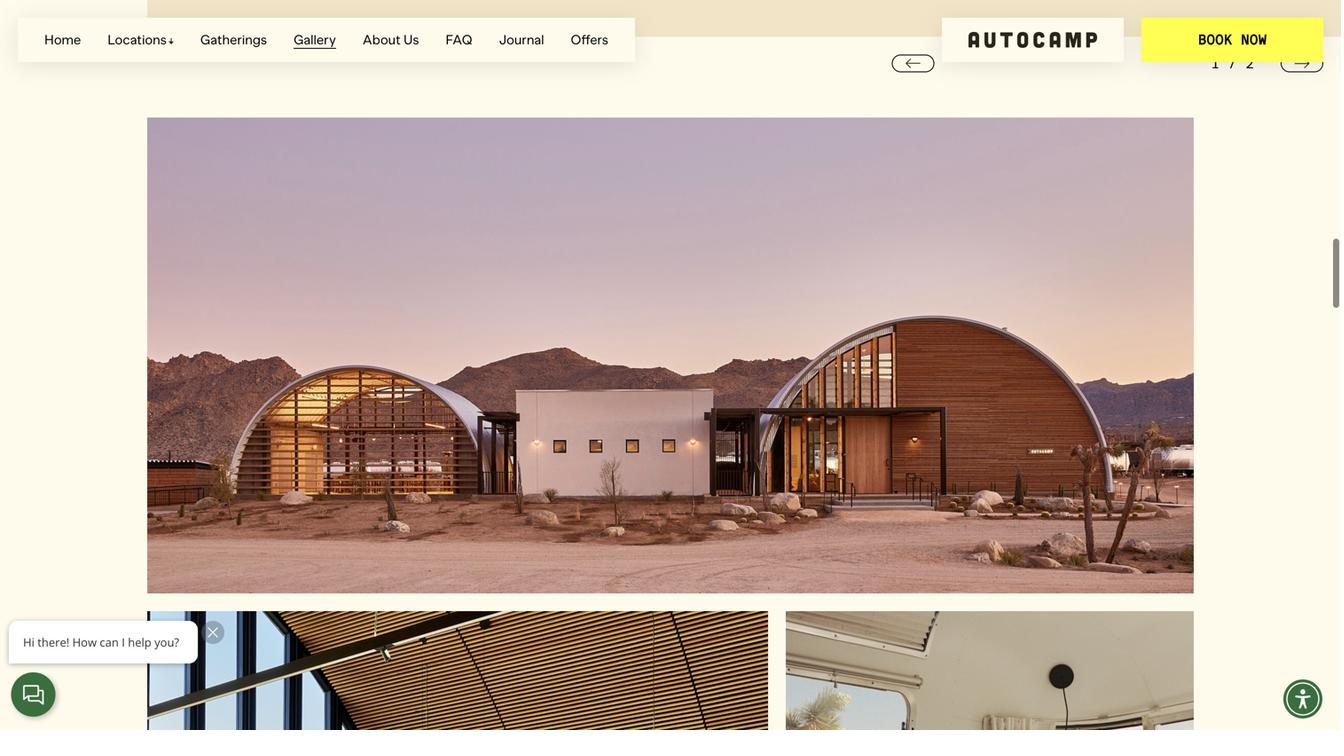 Task type: describe. For each thing, give the bounding box(es) containing it.
home
[[44, 32, 81, 48]]

locations link
[[108, 32, 174, 48]]

us
[[404, 32, 419, 48]]

faq link
[[446, 32, 473, 48]]

about
[[363, 32, 401, 48]]

locations
[[108, 32, 167, 48]]

journal
[[500, 32, 544, 48]]

gallery
[[294, 32, 336, 48]]

about us link
[[363, 32, 419, 48]]

book now
[[1199, 31, 1268, 48]]

offers link
[[571, 32, 609, 48]]

book now button
[[1142, 18, 1324, 62]]

2
[[1246, 55, 1255, 72]]

now
[[1242, 31, 1268, 48]]

/
[[1229, 55, 1238, 72]]

book
[[1199, 31, 1233, 48]]

faq
[[446, 32, 473, 48]]



Task type: vqa. For each thing, say whether or not it's contained in the screenshot.
"Journal" in the left top of the page
yes



Task type: locate. For each thing, give the bounding box(es) containing it.
book now banner
[[0, 0, 1342, 80]]

gatherings
[[200, 32, 267, 48]]

gatherings link
[[200, 32, 267, 48]]

offers
[[571, 32, 609, 48]]

about us
[[363, 32, 419, 48]]

gallery link
[[294, 32, 336, 49]]

home link
[[44, 32, 81, 48]]

journal link
[[500, 32, 544, 48]]

1
[[1212, 55, 1221, 72]]

1 / 2
[[1212, 55, 1255, 72]]



